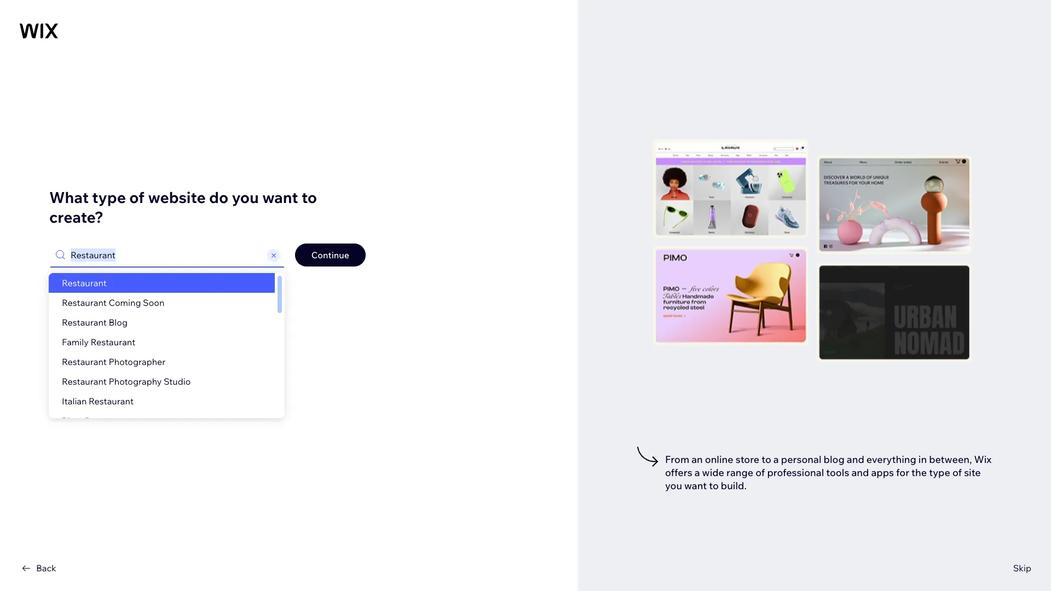 Task type: vqa. For each thing, say whether or not it's contained in the screenshot.
the 'Creation' in Business group
no



Task type: describe. For each thing, give the bounding box(es) containing it.
continue
[[312, 250, 350, 261]]

want inside what type of website do you want to create?
[[263, 188, 298, 207]]

from
[[666, 454, 690, 466]]

italian
[[62, 396, 87, 407]]

to inside what type of website do you want to create?
[[302, 188, 317, 207]]

restaurant up restaurant photographer
[[91, 337, 136, 348]]

skip button
[[1014, 562, 1032, 575]]

back
[[36, 563, 56, 574]]

restaurant coming soon
[[62, 297, 165, 308]]

an
[[692, 454, 703, 466]]

1 vertical spatial to
[[762, 454, 772, 466]]

family restaurant
[[62, 337, 136, 348]]

personal
[[782, 454, 822, 466]]

you inside what type of website do you want to create?
[[232, 188, 259, 207]]

1 vertical spatial a
[[695, 467, 701, 479]]

restaurant down italian restaurant
[[85, 416, 130, 427]]

pizza restaurant
[[62, 416, 130, 427]]

want inside the 'from an online store to a personal blog and everything in between, wix offers a wide range of professional tools and apps for the type of site you want to build.'
[[685, 480, 707, 493]]

wide
[[703, 467, 725, 479]]

restaurant blog
[[62, 317, 128, 328]]

continue button
[[295, 244, 366, 267]]

range
[[727, 467, 754, 479]]

restaurant photography studio
[[62, 376, 191, 387]]

professional
[[768, 467, 825, 479]]

restaurant inside option
[[62, 278, 107, 288]]

everything
[[867, 454, 917, 466]]

restaurant down family
[[62, 356, 107, 367]]

skip
[[1014, 563, 1032, 574]]

what
[[49, 188, 89, 207]]

coming
[[109, 297, 141, 308]]

1 vertical spatial and
[[852, 467, 870, 479]]

restaurant down restaurant photography studio
[[89, 396, 134, 407]]

the
[[912, 467, 928, 479]]

family
[[62, 337, 89, 348]]

1 horizontal spatial to
[[710, 480, 719, 493]]

offers
[[666, 467, 693, 479]]

blog
[[109, 317, 128, 328]]

1 horizontal spatial of
[[756, 467, 766, 479]]

Search for your business or site type field
[[67, 244, 266, 266]]

1 horizontal spatial a
[[774, 454, 780, 466]]

restaurant up italian
[[62, 376, 107, 387]]

restaurant option
[[49, 273, 275, 293]]



Task type: locate. For each thing, give the bounding box(es) containing it.
photography
[[109, 376, 162, 387]]

tools
[[827, 467, 850, 479]]

a
[[774, 454, 780, 466], [695, 467, 701, 479]]

1 horizontal spatial want
[[685, 480, 707, 493]]

want
[[263, 188, 298, 207], [685, 480, 707, 493]]

soon
[[143, 297, 165, 308]]

0 vertical spatial you
[[232, 188, 259, 207]]

1 vertical spatial you
[[666, 480, 683, 493]]

type inside the 'from an online store to a personal blog and everything in between, wix offers a wide range of professional tools and apps for the type of site you want to build.'
[[930, 467, 951, 479]]

apps
[[872, 467, 895, 479]]

and right the "blog"
[[848, 454, 865, 466]]

restaurant up family
[[62, 317, 107, 328]]

restaurant
[[62, 278, 107, 288], [62, 297, 107, 308], [62, 317, 107, 328], [91, 337, 136, 348], [62, 356, 107, 367], [62, 376, 107, 387], [89, 396, 134, 407], [85, 416, 130, 427]]

0 vertical spatial type
[[92, 188, 126, 207]]

and left apps
[[852, 467, 870, 479]]

site
[[965, 467, 982, 479]]

list box containing restaurant
[[49, 273, 285, 431]]

a down an
[[695, 467, 701, 479]]

0 horizontal spatial of
[[129, 188, 145, 207]]

of inside what type of website do you want to create?
[[129, 188, 145, 207]]

0 horizontal spatial to
[[302, 188, 317, 207]]

restaurant up restaurant blog
[[62, 297, 107, 308]]

restaurant photographer
[[62, 356, 166, 367]]

type up create?
[[92, 188, 126, 207]]

studio
[[164, 376, 191, 387]]

store
[[736, 454, 760, 466]]

1 vertical spatial type
[[930, 467, 951, 479]]

italian restaurant
[[62, 396, 134, 407]]

1 vertical spatial want
[[685, 480, 707, 493]]

0 vertical spatial want
[[263, 188, 298, 207]]

between,
[[930, 454, 973, 466]]

for
[[897, 467, 910, 479]]

of left website
[[129, 188, 145, 207]]

you inside the 'from an online store to a personal blog and everything in between, wix offers a wide range of professional tools and apps for the type of site you want to build.'
[[666, 480, 683, 493]]

1 horizontal spatial you
[[666, 480, 683, 493]]

of down between, on the right of page
[[953, 467, 963, 479]]

0 vertical spatial a
[[774, 454, 780, 466]]

blog
[[824, 454, 845, 466]]

you right the do
[[232, 188, 259, 207]]

0 vertical spatial and
[[848, 454, 865, 466]]

from an online store to a personal blog and everything in between, wix offers a wide range of professional tools and apps for the type of site you want to build.
[[666, 454, 992, 493]]

type down between, on the right of page
[[930, 467, 951, 479]]

0 horizontal spatial a
[[695, 467, 701, 479]]

of
[[129, 188, 145, 207], [756, 467, 766, 479], [953, 467, 963, 479]]

to
[[302, 188, 317, 207], [762, 454, 772, 466], [710, 480, 719, 493]]

build.
[[721, 480, 747, 493]]

pizza
[[62, 416, 83, 427]]

restaurant up restaurant coming soon on the left bottom of the page
[[62, 278, 107, 288]]

website
[[148, 188, 206, 207]]

0 horizontal spatial type
[[92, 188, 126, 207]]

2 vertical spatial to
[[710, 480, 719, 493]]

you down offers
[[666, 480, 683, 493]]

0 vertical spatial to
[[302, 188, 317, 207]]

a up professional
[[774, 454, 780, 466]]

online
[[706, 454, 734, 466]]

0 horizontal spatial want
[[263, 188, 298, 207]]

type
[[92, 188, 126, 207], [930, 467, 951, 479]]

of down store
[[756, 467, 766, 479]]

1 horizontal spatial type
[[930, 467, 951, 479]]

create?
[[49, 207, 104, 227]]

you
[[232, 188, 259, 207], [666, 480, 683, 493]]

what type of website do you want to create?
[[49, 188, 317, 227]]

2 horizontal spatial to
[[762, 454, 772, 466]]

do
[[209, 188, 229, 207]]

0 horizontal spatial you
[[232, 188, 259, 207]]

back button
[[20, 562, 56, 575]]

wix
[[975, 454, 992, 466]]

and
[[848, 454, 865, 466], [852, 467, 870, 479]]

type inside what type of website do you want to create?
[[92, 188, 126, 207]]

list box
[[49, 273, 285, 431]]

2 horizontal spatial of
[[953, 467, 963, 479]]

in
[[919, 454, 928, 466]]

photographer
[[109, 356, 166, 367]]



